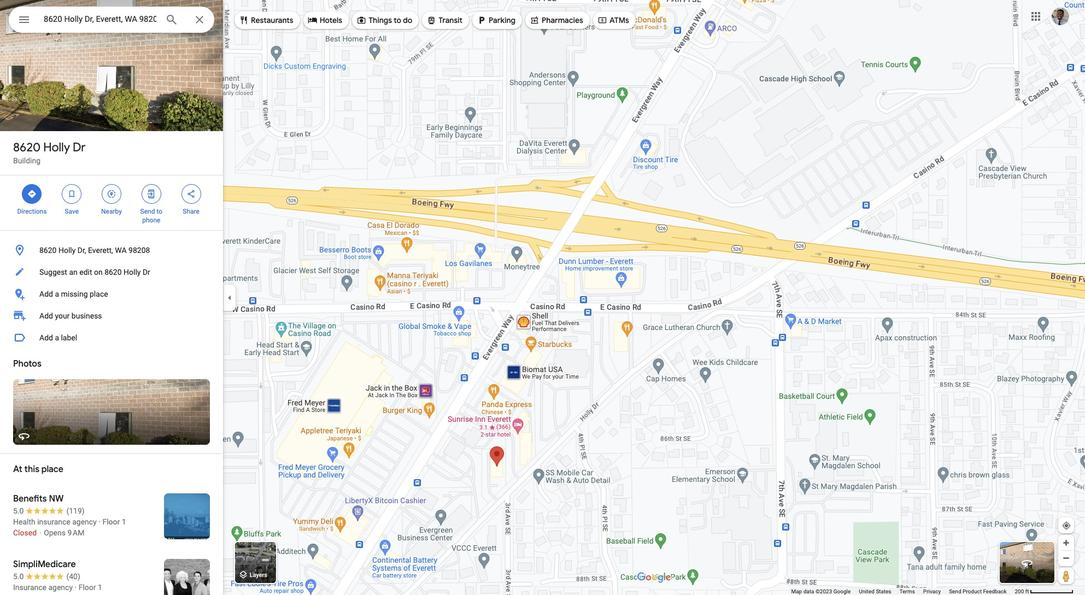 Task type: vqa. For each thing, say whether or not it's contained in the screenshot.
Terms 'button'
yes



Task type: locate. For each thing, give the bounding box(es) containing it.
states
[[876, 589, 892, 595]]

1 a from the top
[[55, 290, 59, 299]]

 search field
[[9, 7, 214, 35]]

5.0 up health
[[13, 507, 24, 516]]

0 horizontal spatial place
[[41, 464, 63, 475]]

 restaurants
[[239, 14, 293, 26]]

1 vertical spatial send
[[949, 589, 962, 595]]

a left label
[[55, 334, 59, 342]]

0 vertical spatial a
[[55, 290, 59, 299]]


[[146, 188, 156, 200]]

add left label
[[39, 334, 53, 342]]

1 add from the top
[[39, 290, 53, 299]]

send product feedback
[[949, 589, 1007, 595]]

1 horizontal spatial 1
[[122, 518, 126, 527]]

0 vertical spatial ·
[[99, 518, 101, 527]]

5.0
[[13, 507, 24, 516], [13, 573, 24, 581]]

1 horizontal spatial place
[[90, 290, 108, 299]]

holly inside "button"
[[124, 268, 141, 277]]

5.0 up insurance
[[13, 573, 24, 581]]

add left your
[[39, 312, 53, 320]]


[[477, 14, 487, 26]]

privacy
[[924, 589, 941, 595]]

send for send product feedback
[[949, 589, 962, 595]]

google account: leeland pitt  
(leeland.pitt@adept.ai) image
[[1052, 7, 1070, 25]]

add for add your business
[[39, 312, 53, 320]]

product
[[963, 589, 982, 595]]

holly inside button
[[58, 246, 76, 255]]

200 ft
[[1015, 589, 1029, 595]]

privacy button
[[924, 588, 941, 596]]

8620
[[13, 140, 41, 155], [39, 246, 57, 255], [105, 268, 122, 277]]


[[427, 14, 437, 26]]

agency down (40)
[[48, 583, 73, 592]]

2 a from the top
[[55, 334, 59, 342]]

2 vertical spatial 8620
[[105, 268, 122, 277]]

1 vertical spatial a
[[55, 334, 59, 342]]

floor
[[102, 518, 120, 527], [79, 583, 96, 592]]

 hotels
[[308, 14, 342, 26]]

3 add from the top
[[39, 334, 53, 342]]

floor inside health insurance agency · floor 1 closed ⋅ opens 9 am
[[102, 518, 120, 527]]

0 vertical spatial send
[[140, 208, 155, 215]]

5.0 stars 40 reviews image
[[13, 571, 80, 582]]

directions
[[17, 208, 47, 215]]

1 vertical spatial to
[[157, 208, 162, 215]]

200 ft button
[[1015, 589, 1074, 595]]

a left missing
[[55, 290, 59, 299]]

missing
[[61, 290, 88, 299]]

1 horizontal spatial send
[[949, 589, 962, 595]]

health insurance agency · floor 1 closed ⋅ opens 9 am
[[13, 518, 126, 538]]

holly
[[43, 140, 70, 155], [58, 246, 76, 255], [124, 268, 141, 277]]

1 vertical spatial ·
[[75, 583, 77, 592]]

0 vertical spatial 8620
[[13, 140, 41, 155]]

1 vertical spatial floor
[[79, 583, 96, 592]]

holly inside 8620 holly dr building
[[43, 140, 70, 155]]


[[27, 188, 37, 200]]

do
[[403, 15, 412, 25]]

5.0 for simplimedicare
[[13, 573, 24, 581]]

a for missing
[[55, 290, 59, 299]]


[[598, 14, 607, 26]]

0 vertical spatial add
[[39, 290, 53, 299]]

0 vertical spatial holly
[[43, 140, 70, 155]]

pharmacies
[[542, 15, 583, 25]]

holly up 
[[43, 140, 70, 155]]

2 5.0 from the top
[[13, 573, 24, 581]]

2 vertical spatial add
[[39, 334, 53, 342]]

1 5.0 from the top
[[13, 507, 24, 516]]

agency
[[72, 518, 97, 527], [48, 583, 73, 592]]

insurance
[[37, 518, 70, 527]]

1 vertical spatial 5.0
[[13, 573, 24, 581]]

dr,
[[78, 246, 86, 255]]

1 vertical spatial 8620
[[39, 246, 57, 255]]

98208
[[129, 246, 150, 255]]

8620 holly dr, everett, wa 98208 button
[[0, 240, 223, 261]]

add down suggest
[[39, 290, 53, 299]]

8620 right on
[[105, 268, 122, 277]]

dr
[[73, 140, 86, 155], [143, 268, 150, 277]]

0 horizontal spatial 1
[[98, 583, 102, 592]]

1 vertical spatial holly
[[58, 246, 76, 255]]

none field inside "8620 holly dr, everett, wa 98208" field
[[44, 13, 156, 26]]

add for add a missing place
[[39, 290, 53, 299]]

0 horizontal spatial to
[[157, 208, 162, 215]]

footer
[[791, 588, 1015, 596]]

· right insurance
[[99, 518, 101, 527]]

9 am
[[67, 529, 84, 538]]

0 vertical spatial 1
[[122, 518, 126, 527]]

to inside  things to do
[[394, 15, 401, 25]]

1 horizontal spatial dr
[[143, 268, 150, 277]]

footer containing map data ©2023 google
[[791, 588, 1015, 596]]

8620 for dr,
[[39, 246, 57, 255]]

at this place
[[13, 464, 63, 475]]

5.0 inside 5.0 stars 40 reviews image
[[13, 573, 24, 581]]

add your business link
[[0, 305, 223, 327]]

1 vertical spatial add
[[39, 312, 53, 320]]

street view image
[[1021, 557, 1034, 570]]

1
[[122, 518, 126, 527], [98, 583, 102, 592]]

agency up '9 am'
[[72, 518, 97, 527]]

1 horizontal spatial ·
[[99, 518, 101, 527]]

google maps element
[[0, 0, 1085, 596]]

0 horizontal spatial ·
[[75, 583, 77, 592]]

holly left dr,
[[58, 246, 76, 255]]

 transit
[[427, 14, 463, 26]]

send inside button
[[949, 589, 962, 595]]

1 horizontal spatial floor
[[102, 518, 120, 527]]

photos
[[13, 359, 41, 370]]

0 vertical spatial 5.0
[[13, 507, 24, 516]]

8620 up building
[[13, 140, 41, 155]]

 parking
[[477, 14, 516, 26]]

None field
[[44, 13, 156, 26]]

dr down the 98208
[[143, 268, 150, 277]]

benefits
[[13, 494, 47, 505]]

8620 up suggest
[[39, 246, 57, 255]]

(119)
[[66, 507, 85, 516]]

layers
[[250, 572, 267, 579]]

dr inside 8620 holly dr building
[[73, 140, 86, 155]]

place inside button
[[90, 290, 108, 299]]

holly down the 98208
[[124, 268, 141, 277]]

add for add a label
[[39, 334, 53, 342]]

zoom out image
[[1062, 554, 1071, 563]]

8620 inside 8620 holly dr building
[[13, 140, 41, 155]]

a
[[55, 290, 59, 299], [55, 334, 59, 342]]

2 add from the top
[[39, 312, 53, 320]]

1 horizontal spatial to
[[394, 15, 401, 25]]

suggest an edit on 8620 holly dr button
[[0, 261, 223, 283]]

0 vertical spatial to
[[394, 15, 401, 25]]

place
[[90, 290, 108, 299], [41, 464, 63, 475]]

to
[[394, 15, 401, 25], [157, 208, 162, 215]]

footer inside the google maps element
[[791, 588, 1015, 596]]

0 vertical spatial dr
[[73, 140, 86, 155]]

place right 'this'
[[41, 464, 63, 475]]

0 horizontal spatial dr
[[73, 140, 86, 155]]

to up phone
[[157, 208, 162, 215]]


[[530, 14, 540, 26]]

send for send to phone
[[140, 208, 155, 215]]

add a label button
[[0, 327, 223, 349]]

1 vertical spatial agency
[[48, 583, 73, 592]]

collapse side panel image
[[224, 292, 236, 304]]

send
[[140, 208, 155, 215], [949, 589, 962, 595]]

0 vertical spatial place
[[90, 290, 108, 299]]

send left product
[[949, 589, 962, 595]]

send up phone
[[140, 208, 155, 215]]

terms button
[[900, 588, 915, 596]]

place down on
[[90, 290, 108, 299]]

dr up 
[[73, 140, 86, 155]]

·
[[99, 518, 101, 527], [75, 583, 77, 592]]

8620 inside 8620 holly dr, everett, wa 98208 button
[[39, 246, 57, 255]]

add
[[39, 290, 53, 299], [39, 312, 53, 320], [39, 334, 53, 342]]


[[186, 188, 196, 200]]

to left the do
[[394, 15, 401, 25]]

map data ©2023 google
[[791, 589, 851, 595]]

nw
[[49, 494, 64, 505]]

holly for dr
[[43, 140, 70, 155]]

· down (40)
[[75, 583, 77, 592]]

0 vertical spatial agency
[[72, 518, 97, 527]]

send inside send to phone
[[140, 208, 155, 215]]

parking
[[489, 15, 516, 25]]

2 vertical spatial holly
[[124, 268, 141, 277]]

0 vertical spatial floor
[[102, 518, 120, 527]]

1 vertical spatial dr
[[143, 268, 150, 277]]

health
[[13, 518, 35, 527]]

0 horizontal spatial send
[[140, 208, 155, 215]]

wa
[[115, 246, 127, 255]]


[[107, 188, 116, 200]]

your
[[55, 312, 70, 320]]

8620 for dr
[[13, 140, 41, 155]]

5.0 inside 5.0 stars 119 reviews image
[[13, 507, 24, 516]]



Task type: describe. For each thing, give the bounding box(es) containing it.
to inside send to phone
[[157, 208, 162, 215]]

map
[[791, 589, 802, 595]]

0 horizontal spatial floor
[[79, 583, 96, 592]]

insurance
[[13, 583, 46, 592]]

united
[[859, 589, 875, 595]]


[[357, 14, 366, 26]]

closed
[[13, 529, 37, 538]]

8620 holly dr building
[[13, 140, 86, 165]]

holly for dr,
[[58, 246, 76, 255]]

at
[[13, 464, 22, 475]]

show your location image
[[1062, 521, 1072, 531]]

zoom in image
[[1062, 539, 1071, 547]]

ft
[[1026, 589, 1029, 595]]

google
[[834, 589, 851, 595]]

united states
[[859, 589, 892, 595]]

simplimedicare
[[13, 559, 76, 570]]

add a label
[[39, 334, 77, 342]]


[[239, 14, 249, 26]]

1 vertical spatial 1
[[98, 583, 102, 592]]

©2023
[[816, 589, 832, 595]]

agency inside health insurance agency · floor 1 closed ⋅ opens 9 am
[[72, 518, 97, 527]]

send product feedback button
[[949, 588, 1007, 596]]

5.0 for benefits nw
[[13, 507, 24, 516]]

an
[[69, 268, 78, 277]]

8620 holly dr main content
[[0, 0, 223, 596]]

⋅
[[39, 529, 42, 538]]

this
[[24, 464, 39, 475]]

suggest an edit on 8620 holly dr
[[39, 268, 150, 277]]

restaurants
[[251, 15, 293, 25]]

8620 holly dr, everett, wa 98208
[[39, 246, 150, 255]]

8620 inside suggest an edit on 8620 holly dr "button"
[[105, 268, 122, 277]]

terms
[[900, 589, 915, 595]]

add a missing place button
[[0, 283, 223, 305]]


[[308, 14, 318, 26]]

share
[[183, 208, 200, 215]]

insurance agency · floor 1
[[13, 583, 102, 592]]

phone
[[142, 217, 160, 224]]

everett,
[[88, 246, 113, 255]]

edit
[[79, 268, 92, 277]]

dr inside "button"
[[143, 268, 150, 277]]

nearby
[[101, 208, 122, 215]]

· inside health insurance agency · floor 1 closed ⋅ opens 9 am
[[99, 518, 101, 527]]

 atms
[[598, 14, 629, 26]]

transit
[[439, 15, 463, 25]]


[[67, 188, 77, 200]]

things
[[369, 15, 392, 25]]

5.0 stars 119 reviews image
[[13, 506, 85, 517]]

label
[[61, 334, 77, 342]]

hotels
[[320, 15, 342, 25]]

 things to do
[[357, 14, 412, 26]]

atms
[[610, 15, 629, 25]]

add a missing place
[[39, 290, 108, 299]]

feedback
[[983, 589, 1007, 595]]

benefits nw
[[13, 494, 64, 505]]

(40)
[[66, 573, 80, 581]]

1 inside health insurance agency · floor 1 closed ⋅ opens 9 am
[[122, 518, 126, 527]]

business
[[72, 312, 102, 320]]

united states button
[[859, 588, 892, 596]]

building
[[13, 156, 41, 165]]

1 vertical spatial place
[[41, 464, 63, 475]]

save
[[65, 208, 79, 215]]

send to phone
[[140, 208, 162, 224]]

add your business
[[39, 312, 102, 320]]

 button
[[9, 7, 39, 35]]

opens
[[44, 529, 66, 538]]

on
[[94, 268, 103, 277]]

200
[[1015, 589, 1024, 595]]

a for label
[[55, 334, 59, 342]]

show street view coverage image
[[1059, 568, 1075, 585]]

 pharmacies
[[530, 14, 583, 26]]

8620 Holly Dr, Everett, WA 98208 field
[[9, 7, 214, 33]]

actions for 8620 holly dr region
[[0, 176, 223, 230]]


[[17, 12, 31, 27]]

data
[[804, 589, 814, 595]]

suggest
[[39, 268, 67, 277]]



